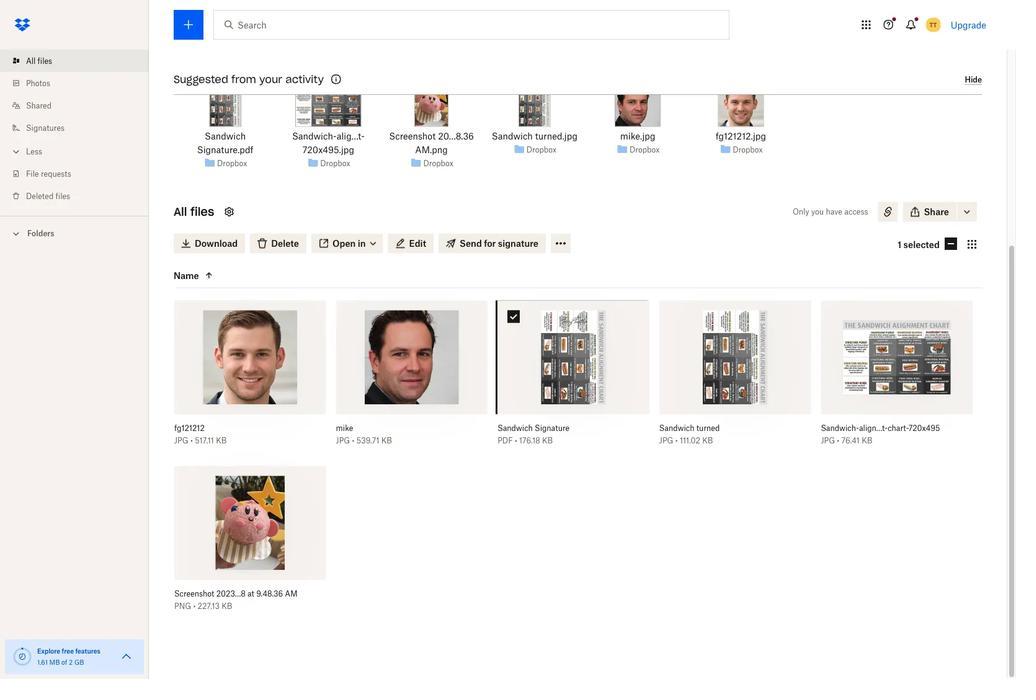 Task type: locate. For each thing, give the bounding box(es) containing it.
1 vertical spatial all files
[[174, 205, 214, 219]]

alig…t-
[[337, 131, 365, 142]]

sandwich up pdf
[[498, 424, 533, 433]]

files inside list item
[[38, 56, 52, 65]]

• left 539.71
[[352, 436, 355, 446]]

dropbox link down 720x495.jpg
[[320, 157, 350, 170]]

dropbox link down fg121212.jpg
[[733, 144, 763, 156]]

sandwich signature.pdf link
[[180, 130, 270, 157]]

suggested from your activity
[[174, 73, 324, 86]]

sandwich for sandwich signature.pdf
[[205, 131, 246, 142]]

open
[[333, 239, 356, 249]]

dropbox down 720x495.jpg
[[320, 159, 350, 168]]

turned.jpg
[[535, 131, 578, 142]]

align…t-
[[859, 424, 888, 433]]

sandwich inside the sandwich signature.pdf
[[205, 131, 246, 142]]

kb inside sandwich-align…t-chart-720x495 jpg • 76.41 kb
[[862, 436, 873, 446]]

fg121212
[[174, 424, 205, 433]]

hide
[[965, 75, 982, 84]]

kb down 'align…t-'
[[862, 436, 873, 446]]

suggested
[[174, 73, 228, 86]]

file, sandwich turned.jpg row
[[659, 301, 811, 455]]

sandwich signature pdf • 176.18 kb
[[498, 424, 570, 446]]

dropbox link for sandwich turned.jpg
[[527, 144, 557, 156]]

jpg down the fg121212
[[174, 436, 188, 446]]

0 horizontal spatial screenshot
[[174, 589, 214, 599]]

0 horizontal spatial all
[[26, 56, 36, 65]]

screenshot for screenshot 20…8.36 am.png
[[389, 131, 436, 142]]

sandwich-alig…t- 720x495.jpg
[[292, 131, 365, 155]]

/sandwich alignment chart 720x495.jpg image
[[295, 81, 362, 127]]

jpg left 76.41
[[821, 436, 835, 446]]

all up download button
[[174, 205, 187, 219]]

file, screenshot 2023-08-18 at 9.48.36 am.png row
[[174, 467, 326, 620]]

kb right 517.11
[[216, 436, 227, 446]]

deleted files
[[26, 191, 70, 201]]

files up photos
[[38, 56, 52, 65]]

20…8.36
[[438, 131, 474, 142]]

720x495.jpg
[[303, 145, 354, 155]]

sandwich- for align…t-
[[821, 424, 859, 433]]

0 vertical spatial sandwich-
[[292, 131, 337, 142]]

jpg
[[174, 436, 188, 446], [336, 436, 350, 446], [659, 436, 674, 446], [821, 436, 835, 446]]

sandwich- up 720x495.jpg
[[292, 131, 337, 142]]

jpg inside mike jpg • 539.71 kb
[[336, 436, 350, 446]]

0 vertical spatial files
[[38, 56, 52, 65]]

sandwich turned jpg • 111.02 kb
[[659, 424, 720, 446]]

sandwich- inside sandwich-align…t-chart-720x495 jpg • 76.41 kb
[[821, 424, 859, 433]]

download button
[[174, 234, 245, 254]]

list
[[0, 42, 149, 216]]

am
[[285, 589, 298, 599]]

• right png
[[193, 602, 196, 611]]

dropbox link down sandwich turned.jpg link
[[527, 144, 557, 156]]

folders button
[[0, 224, 149, 242]]

dropbox down signature.pdf
[[217, 159, 247, 168]]

• left 76.41
[[837, 436, 840, 446]]

sandwich
[[205, 131, 246, 142], [492, 131, 533, 142], [498, 424, 533, 433], [659, 424, 695, 433]]

screenshot inside screenshot 20…8.36 am.png
[[389, 131, 436, 142]]

kb inside "sandwich turned jpg • 111.02 kb"
[[703, 436, 713, 446]]

4 jpg from the left
[[821, 436, 835, 446]]

Search in folder "Dropbox" text field
[[238, 18, 704, 32]]

am.png
[[415, 145, 448, 155]]

• inside screenshot 2023…8 at 9.48.36 am png • 227.13 kb
[[193, 602, 196, 611]]

539.71
[[357, 436, 379, 446]]

76.41
[[842, 436, 860, 446]]

screenshot up png
[[174, 589, 214, 599]]

0 horizontal spatial files
[[38, 56, 52, 65]]

sandwich signature.pdf
[[197, 131, 254, 155]]

sandwich for sandwich turned.jpg
[[492, 131, 533, 142]]

all files left folder settings icon
[[174, 205, 214, 219]]

fg121212.jpg link
[[716, 130, 766, 143]]

file, sandwich signature.pdf row
[[498, 301, 650, 455]]

all
[[26, 56, 36, 65], [174, 205, 187, 219]]

files
[[38, 56, 52, 65], [56, 191, 70, 201], [190, 205, 214, 219]]

• down the fg121212
[[190, 436, 193, 446]]

sandwich up signature.pdf
[[205, 131, 246, 142]]

0 vertical spatial screenshot
[[389, 131, 436, 142]]

sandwich for sandwich signature pdf • 176.18 kb
[[498, 424, 533, 433]]

sandwich-
[[292, 131, 337, 142], [821, 424, 859, 433]]

0 vertical spatial all files
[[26, 56, 52, 65]]

open in
[[333, 239, 366, 249]]

/screenshot 2023-08-18 at 9.48.36 am.png image
[[415, 81, 449, 127]]

file requests link
[[10, 163, 149, 185]]

files left folder settings icon
[[190, 205, 214, 219]]

all up photos
[[26, 56, 36, 65]]

• inside fg121212 jpg • 517.11 kb
[[190, 436, 193, 446]]

dropbox link down am.png
[[423, 157, 453, 170]]

kb inside fg121212 jpg • 517.11 kb
[[216, 436, 227, 446]]

screenshot 20…8.36 am.png
[[389, 131, 474, 155]]

sandwich inside "sandwich turned jpg • 111.02 kb"
[[659, 424, 695, 433]]

0 horizontal spatial all files
[[26, 56, 52, 65]]

• left 111.02
[[676, 436, 678, 446]]

kb
[[216, 436, 227, 446], [381, 436, 392, 446], [542, 436, 553, 446], [703, 436, 713, 446], [862, 436, 873, 446], [222, 602, 232, 611]]

dropbox link for sandwich-alig…t- 720x495.jpg
[[320, 157, 350, 170]]

1
[[898, 240, 902, 250]]

1 vertical spatial screenshot
[[174, 589, 214, 599]]

2 jpg from the left
[[336, 436, 350, 446]]

pdf
[[498, 436, 513, 446]]

mike
[[336, 424, 353, 433]]

signature
[[535, 424, 570, 433]]

1 horizontal spatial sandwich-
[[821, 424, 859, 433]]

deleted files link
[[10, 185, 149, 207]]

kb inside sandwich signature pdf • 176.18 kb
[[542, 436, 553, 446]]

• right pdf
[[515, 436, 517, 446]]

fg121212.jpg
[[716, 131, 766, 142]]

kb down "turned"
[[703, 436, 713, 446]]

sandwich inside sandwich signature pdf • 176.18 kb
[[498, 424, 533, 433]]

kb down mike button
[[381, 436, 392, 446]]

0 horizontal spatial sandwich-
[[292, 131, 337, 142]]

jpg left 111.02
[[659, 436, 674, 446]]

1 vertical spatial files
[[56, 191, 70, 201]]

files right deleted
[[56, 191, 70, 201]]

sandwich up 111.02
[[659, 424, 695, 433]]

1 horizontal spatial files
[[56, 191, 70, 201]]

sandwich- for alig…t-
[[292, 131, 337, 142]]

screenshot up am.png
[[389, 131, 436, 142]]

0 vertical spatial all
[[26, 56, 36, 65]]

jpg down mike
[[336, 436, 350, 446]]

1 vertical spatial all
[[174, 205, 187, 219]]

explore
[[37, 647, 60, 655]]

sandwich-align…t-chart-720x495 button
[[821, 423, 946, 433]]

kb down the 2023…8
[[222, 602, 232, 611]]

screenshot inside screenshot 2023…8 at 9.48.36 am png • 227.13 kb
[[174, 589, 214, 599]]

sandwich- inside sandwich-alig…t- 720x495.jpg
[[292, 131, 337, 142]]

•
[[190, 436, 193, 446], [352, 436, 355, 446], [515, 436, 517, 446], [676, 436, 678, 446], [837, 436, 840, 446], [193, 602, 196, 611]]

all files link
[[10, 50, 149, 72]]

dropbox down sandwich turned.jpg link
[[527, 145, 557, 155]]

turned
[[697, 424, 720, 433]]

quota usage element
[[12, 647, 32, 667]]

dropbox link for mike.jpg
[[630, 144, 660, 156]]

kb down signature
[[542, 436, 553, 446]]

files for all files link
[[38, 56, 52, 65]]

all files up photos
[[26, 56, 52, 65]]

have
[[826, 208, 843, 217]]

2023…8
[[216, 589, 246, 599]]

free
[[62, 647, 74, 655]]

dropbox down mike.jpg
[[630, 145, 660, 155]]

• inside mike jpg • 539.71 kb
[[352, 436, 355, 446]]

dropbox link
[[527, 144, 557, 156], [630, 144, 660, 156], [733, 144, 763, 156], [217, 157, 247, 170], [320, 157, 350, 170], [423, 157, 453, 170]]

dropbox
[[527, 145, 557, 155], [630, 145, 660, 155], [733, 145, 763, 155], [217, 159, 247, 168], [320, 159, 350, 168], [423, 159, 453, 168]]

dropbox down fg121212.jpg
[[733, 145, 763, 155]]

2 horizontal spatial files
[[190, 205, 214, 219]]

requests
[[41, 169, 71, 178]]

1 vertical spatial sandwich-
[[821, 424, 859, 433]]

1 jpg from the left
[[174, 436, 188, 446]]

1 horizontal spatial screenshot
[[389, 131, 436, 142]]

• inside "sandwich turned jpg • 111.02 kb"
[[676, 436, 678, 446]]

dropbox link down signature.pdf
[[217, 157, 247, 170]]

activity
[[286, 73, 324, 86]]

kb inside screenshot 2023…8 at 9.48.36 am png • 227.13 kb
[[222, 602, 232, 611]]

sandwich down /sandwich turned.jpg image
[[492, 131, 533, 142]]

sandwich signature button
[[498, 423, 622, 433]]

files for deleted files link
[[56, 191, 70, 201]]

less image
[[10, 146, 22, 158]]

dropbox link down mike.jpg
[[630, 144, 660, 156]]

dropbox for sandwich-alig…t- 720x495.jpg
[[320, 159, 350, 168]]

/mike.jpg image
[[615, 81, 661, 127]]

dropbox image
[[10, 12, 35, 37]]

from
[[231, 73, 256, 86]]

dropbox down am.png
[[423, 159, 453, 168]]

png
[[174, 602, 191, 611]]

delete
[[271, 239, 299, 249]]

deleted
[[26, 191, 54, 201]]

sandwich- up 76.41
[[821, 424, 859, 433]]

file, mike.jpg row
[[336, 301, 488, 455]]

3 jpg from the left
[[659, 436, 674, 446]]



Task type: describe. For each thing, give the bounding box(es) containing it.
all files list item
[[0, 50, 149, 72]]

at
[[248, 589, 254, 599]]

all files inside all files link
[[26, 56, 52, 65]]

sandwich-align…t-chart-720x495 jpg • 76.41 kb
[[821, 424, 940, 446]]

signature
[[498, 239, 539, 249]]

selected
[[904, 240, 940, 250]]

mike jpg • 539.71 kb
[[336, 424, 392, 446]]

1.61
[[37, 659, 48, 666]]

dropbox link for screenshot 20…8.36 am.png
[[423, 157, 453, 170]]

mike.jpg
[[620, 131, 656, 142]]

2
[[69, 659, 73, 666]]

edit button
[[388, 234, 434, 254]]

shared
[[26, 101, 52, 110]]

folders
[[27, 229, 54, 238]]

2 vertical spatial files
[[190, 205, 214, 219]]

in
[[358, 239, 366, 249]]

screenshot for screenshot 2023…8 at 9.48.36 am png • 227.13 kb
[[174, 589, 214, 599]]

mike button
[[336, 423, 461, 433]]

signature.pdf
[[197, 145, 254, 155]]

all inside all files link
[[26, 56, 36, 65]]

kb inside mike jpg • 539.71 kb
[[381, 436, 392, 446]]

dropbox link for fg121212.jpg
[[733, 144, 763, 156]]

file requests
[[26, 169, 71, 178]]

share
[[924, 207, 949, 218]]

open in button
[[311, 234, 383, 254]]

sandwich turned button
[[659, 423, 784, 433]]

of
[[61, 659, 67, 666]]

you
[[812, 208, 824, 217]]

upgrade
[[951, 20, 987, 30]]

jpg inside "sandwich turned jpg • 111.02 kb"
[[659, 436, 674, 446]]

features
[[75, 647, 100, 655]]

photos link
[[10, 72, 149, 94]]

tt button
[[924, 15, 944, 35]]

only
[[793, 208, 809, 217]]

file, fg121212.jpg row
[[174, 301, 326, 455]]

screenshot 2023…8 at 9.48.36 am png • 227.13 kb
[[174, 589, 298, 611]]

less
[[26, 147, 42, 156]]

photos
[[26, 78, 50, 88]]

access
[[845, 208, 868, 217]]

720x495
[[909, 424, 940, 433]]

sandwich-alig…t- 720x495.jpg link
[[283, 130, 373, 157]]

chart-
[[888, 424, 909, 433]]

list containing all files
[[0, 42, 149, 216]]

for
[[484, 239, 496, 249]]

file, sandwich-alignment-chart-720x495.jpg row
[[821, 301, 973, 455]]

• inside sandwich-align…t-chart-720x495 jpg • 76.41 kb
[[837, 436, 840, 446]]

tt
[[930, 21, 937, 29]]

edit
[[409, 239, 426, 249]]

111.02
[[680, 436, 701, 446]]

jpg inside sandwich-align…t-chart-720x495 jpg • 76.41 kb
[[821, 436, 835, 446]]

file
[[26, 169, 39, 178]]

517.11
[[195, 436, 214, 446]]

jpg inside fg121212 jpg • 517.11 kb
[[174, 436, 188, 446]]

dropbox link for sandwich signature.pdf
[[217, 157, 247, 170]]

1 horizontal spatial all
[[174, 205, 187, 219]]

dropbox for fg121212.jpg
[[733, 145, 763, 155]]

name
[[174, 271, 199, 281]]

gb
[[74, 659, 84, 666]]

dropbox for sandwich turned.jpg
[[527, 145, 557, 155]]

only you have access
[[793, 208, 868, 217]]

share button
[[903, 202, 957, 222]]

fg121212 button
[[174, 423, 299, 433]]

name button
[[174, 268, 278, 283]]

shared link
[[10, 94, 149, 117]]

screenshot 20…8.36 am.png link
[[387, 130, 477, 157]]

mb
[[49, 659, 60, 666]]

send
[[460, 239, 482, 249]]

1 horizontal spatial all files
[[174, 205, 214, 219]]

9.48.36
[[256, 589, 283, 599]]

signatures
[[26, 123, 65, 132]]

folder settings image
[[222, 205, 237, 220]]

fg121212 jpg • 517.11 kb
[[174, 424, 227, 446]]

dropbox for mike.jpg
[[630, 145, 660, 155]]

signatures link
[[10, 117, 149, 139]]

hide button
[[965, 75, 982, 85]]

sandwich turned.jpg
[[492, 131, 578, 142]]

1 selected
[[898, 240, 940, 250]]

sandwich for sandwich turned jpg • 111.02 kb
[[659, 424, 695, 433]]

176.18
[[519, 436, 540, 446]]

download
[[195, 239, 238, 249]]

227.13
[[198, 602, 220, 611]]

upgrade link
[[951, 20, 987, 30]]

your
[[259, 73, 282, 86]]

dropbox for sandwich signature.pdf
[[217, 159, 247, 168]]

/fg121212.jpg image
[[718, 81, 764, 127]]

• inside sandwich signature pdf • 176.18 kb
[[515, 436, 517, 446]]

mike.jpg link
[[620, 130, 656, 143]]

sandwich turned.jpg link
[[492, 130, 578, 143]]

dropbox for screenshot 20…8.36 am.png
[[423, 159, 453, 168]]

delete button
[[250, 234, 307, 254]]

/sandwich signature.pdf image
[[209, 81, 241, 127]]

send for signature
[[460, 239, 539, 249]]

/sandwich turned.jpg image
[[519, 81, 551, 127]]



Task type: vqa. For each thing, say whether or not it's contained in the screenshot.
Solutions within the footer
no



